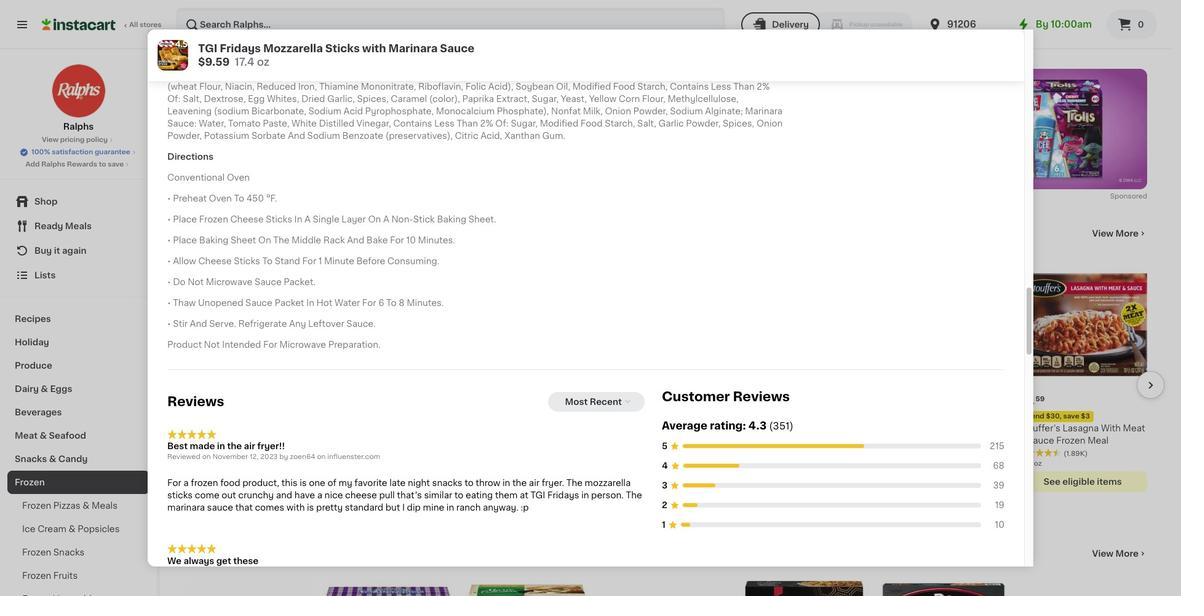 Task type: locate. For each thing, give the bounding box(es) containing it.
alginate;
[[705, 107, 743, 116]]

1 vertical spatial and
[[347, 236, 364, 245]]

food
[[613, 82, 635, 91], [581, 119, 603, 128]]

gum.
[[542, 132, 566, 140]]

1 horizontal spatial 17.4
[[740, 461, 753, 468]]

of down daily
[[832, 31, 839, 38]]

see eligible items
[[210, 478, 288, 487], [905, 478, 983, 487], [1044, 478, 1122, 487], [627, 481, 705, 489], [349, 493, 427, 502], [488, 505, 566, 514]]

0 vertical spatial marinara
[[389, 44, 438, 54]]

frozen inside stouffer's classic meatloaf frozen meal
[[879, 437, 909, 446]]

in right mine
[[447, 504, 454, 513]]

see eligible items for 23 oz
[[488, 505, 566, 514]]

2 vertical spatial many
[[475, 486, 494, 493]]

None search field
[[176, 7, 725, 42]]

frozen pizzas & meals link down comes
[[185, 547, 335, 562]]

place for baking
[[173, 236, 197, 245]]

many in stock for 23 oz
[[475, 486, 523, 493]]

1 vertical spatial and
[[276, 492, 292, 500]]

stouffer's up 10.5 oz
[[1018, 425, 1061, 433]]

spend $30, save $3 for stouffer's lasagna with meat & sauce frozen meal
[[1022, 414, 1090, 421]]

tgi up $9.59 at left
[[198, 44, 217, 54]]

save
[[108, 161, 124, 168], [647, 414, 663, 421], [785, 414, 801, 421], [1063, 414, 1080, 421]]

food up day at the right top of the page
[[841, 31, 857, 38]]

items up crunchy
[[263, 478, 288, 487]]

to right 6
[[386, 299, 397, 308]]

marinara inside tgi fridays mozzarella sticks with marinara sauce
[[761, 437, 798, 446]]

2% up acid,
[[480, 119, 493, 128]]

view for frozen pizzas & meals
[[1093, 550, 1114, 559]]

tgi fridays mozzarella sticks with marinara sauce
[[740, 425, 866, 446]]

1 more from the top
[[1116, 229, 1139, 238]]

sticks inside tgi fridays mozzarella sticks with marinara sauce $9.59 17.4 oz
[[325, 44, 360, 54]]

items for stouffer's roast turkey
[[680, 481, 705, 489]]

2 vertical spatial view
[[1093, 550, 1114, 559]]

1 $30, from the left
[[629, 414, 645, 421]]

with inside tgi fridays mozzarella sticks with marinara sauce
[[740, 437, 759, 446]]

at
[[520, 492, 528, 500]]

stouffer's roast turkey (152)
[[601, 425, 702, 446]]

1 vertical spatial than
[[457, 119, 478, 128]]

• left thaw
[[167, 299, 171, 308]]

1 horizontal spatial meals
[[294, 548, 335, 561]]

2 vertical spatial stock
[[504, 486, 523, 493]]

folic
[[466, 82, 486, 91]]

packet.
[[284, 278, 316, 287]]

stock for 23 oz
[[504, 486, 523, 493]]

with down 4.3
[[740, 437, 759, 446]]

tgi for tgi fridays mozzarella sticks with marinara sauce $9.59 17.4 oz
[[198, 44, 217, 54]]

most recent button
[[548, 393, 645, 412]]

1 vertical spatial water,
[[199, 119, 226, 128]]

59 up stouffer's lasagna with meat & sauce frozen meal at bottom right
[[1036, 397, 1045, 403]]

marinara right alginate;
[[745, 107, 783, 116]]

roast
[[646, 425, 671, 433]]

always
[[184, 557, 214, 566]]

see eligible items button for 23 oz
[[463, 499, 592, 520]]

items for stouffer's lasagna with meat & sauce frozen meal
[[1097, 478, 1122, 487]]

spend for tgi fridays mozzarella sticks with marinara sauce
[[744, 414, 767, 421]]

1 vertical spatial tgi
[[740, 425, 755, 433]]

1 horizontal spatial contains
[[670, 82, 709, 91]]

more for frozen pizzas & meals
[[1116, 550, 1139, 559]]

pizzas right get
[[234, 548, 277, 561]]

4 product group from the left
[[601, 261, 731, 496]]

5 • from the top
[[167, 257, 171, 266]]

2 $ 4 59 from the left
[[1021, 396, 1045, 409]]

spend down recent
[[605, 414, 628, 421]]

before
[[357, 257, 385, 266]]

2 product group from the left
[[324, 261, 453, 508]]

•
[[167, 28, 171, 37], [167, 194, 171, 203], [167, 215, 171, 224], [167, 236, 171, 245], [167, 257, 171, 266], [167, 278, 171, 287], [167, 299, 171, 308], [167, 320, 171, 329]]

1 vertical spatial view more link
[[1093, 549, 1148, 561]]

1 horizontal spatial microwave
[[280, 341, 326, 349]]

0 vertical spatial spices,
[[357, 95, 389, 103]]

skim up riboflavin, on the top
[[424, 70, 444, 79]]

product
[[167, 341, 202, 349]]

with inside tgi fridays mozzarella sticks with marinara sauce $9.59 17.4 oz
[[362, 44, 386, 54]]

product group
[[185, 261, 314, 493], [324, 261, 453, 508], [463, 261, 592, 520], [601, 261, 731, 496], [740, 261, 870, 508], [879, 261, 1009, 493], [1018, 261, 1148, 493]]

oz right the 24
[[195, 461, 203, 468]]

baking left sheet
[[199, 236, 229, 245]]

0 vertical spatial not
[[188, 278, 204, 287]]

the inside for a frozen food product, this is one of my favorite late night snacks to throw in the air fryer. the mozzarella sticks come out crunchy and have a nice cheese pull that's similar to eating them at tgi fridays in person. the marinara sauce that comes with is pretty standard but i dip mine in ranch anyway. :p
[[513, 480, 527, 488]]

9.88 oz
[[879, 461, 905, 468]]

1 horizontal spatial $3
[[1081, 414, 1090, 421]]

eating
[[466, 492, 493, 500]]

reviewed
[[167, 454, 200, 461]]

3 59 from the left
[[758, 397, 767, 403]]

9 up bibigo
[[192, 396, 201, 409]]

view pricing policy link
[[42, 135, 115, 145]]

items down the with
[[1097, 478, 1122, 487]]

less down monocalcium
[[434, 119, 455, 128]]

place for frozen
[[173, 215, 197, 224]]

fridays for tgi fridays mozzarella sticks with marinara sauce $9.59 17.4 oz
[[220, 44, 261, 54]]

2 place from the top
[[173, 236, 197, 245]]

10.5
[[1018, 461, 1032, 468]]

6 product group from the left
[[879, 261, 1009, 493]]

1 horizontal spatial fridays
[[548, 492, 579, 500]]

1 horizontal spatial 4
[[662, 462, 668, 471]]

not down "serve."
[[204, 341, 220, 349]]

and inside for a frozen food product, this is one of my favorite late night snacks to throw in the air fryer. the mozzarella sticks come out crunchy and have a nice cheese pull that's similar to eating them at tgi fridays in person. the marinara sauce that comes with is pretty standard but i dip mine in ranch anyway. :p
[[276, 492, 292, 500]]

68
[[993, 462, 1005, 471]]

$30, for stouffer's roast turkey
[[629, 414, 645, 421]]

beverages link
[[7, 401, 150, 425]]

yeast,
[[561, 95, 587, 103]]

2 vertical spatial tgi
[[531, 492, 545, 500]]

items for 12 oz
[[402, 493, 427, 502]]

$ 9 59 for bibigo
[[187, 396, 211, 409]]

5
[[662, 442, 668, 451]]

frozen up 9.88 oz
[[879, 437, 909, 446]]

0 horizontal spatial and
[[185, 437, 201, 446]]

2 stouffer's from the left
[[879, 425, 922, 433]]

eligible up crunchy
[[229, 478, 261, 487]]

frozen up sale at the left top of the page
[[199, 215, 228, 224]]

1 vertical spatial of:
[[495, 119, 509, 128]]

4 for stouffer's roast turkey
[[608, 396, 618, 409]]

powder,
[[633, 107, 668, 116], [686, 119, 721, 128], [167, 132, 202, 140]]

2 horizontal spatial 4
[[1025, 396, 1035, 409]]

1 horizontal spatial of
[[832, 31, 839, 38]]

mozzarella down "ready"
[[263, 44, 323, 54]]

• for • place baking sheet on the middle rack and bake for 10 minutes.
[[167, 236, 171, 245]]

1 vertical spatial 17.4
[[740, 461, 753, 468]]

0 horizontal spatial on
[[202, 454, 211, 461]]

0 vertical spatial 17.4
[[235, 57, 254, 67]]

1 vertical spatial many in stock
[[336, 473, 384, 480]]

1 stouffer's from the left
[[601, 425, 644, 433]]

and down layer
[[347, 236, 364, 245]]

1 horizontal spatial tgi
[[531, 492, 545, 500]]

1 part- from the left
[[234, 70, 255, 79]]

of inside for a frozen food product, this is one of my favorite late night snacks to throw in the air fryer. the mozzarella sticks come out crunchy and have a nice cheese pull that's similar to eating them at tgi fridays in person. the marinara sauce that comes with is pretty standard but i dip mine in ranch anyway. :p
[[328, 480, 337, 488]]

food inside * the % daily value (dv) tells you how much a nutrient in a serving of food contributes to a daily diet. 2,000 calories a day is used for general nutrition advice.
[[841, 31, 857, 38]]

1 vertical spatial more
[[1116, 550, 1139, 559]]

6
[[379, 299, 384, 308]]

4 $ from the left
[[1021, 397, 1025, 403]]

spend for stouffer's roast turkey
[[605, 414, 628, 421]]

on down made at the left bottom
[[202, 454, 211, 461]]

1 horizontal spatial many in stock
[[475, 486, 523, 493]]

1 vertical spatial onion
[[757, 119, 783, 128]]

the right person.
[[626, 492, 642, 500]]

mozzarella
[[585, 480, 631, 488]]

the up (14)
[[227, 443, 242, 451]]

to inside * the % daily value (dv) tells you how much a nutrient in a serving of food contributes to a daily diet. 2,000 calories a day is used for general nutrition advice.
[[900, 31, 907, 38]]

mozzarella inside tgi fridays mozzarella sticks with marinara sauce
[[791, 425, 837, 433]]

4 for stouffer's lasagna with meat & sauce frozen meal
[[1025, 396, 1035, 409]]

0 vertical spatial tgi
[[198, 44, 217, 54]]

0 vertical spatial flour,
[[567, 70, 590, 79]]

fridays inside tgi fridays mozzarella sticks with marinara sauce $9.59 17.4 oz
[[220, 44, 261, 54]]

1 horizontal spatial a
[[383, 215, 389, 224]]

see left '3'
[[627, 481, 644, 489]]

3 stouffer's from the left
[[1018, 425, 1061, 433]]

fridays inside for a frozen food product, this is one of my favorite late night snacks to throw in the air fryer. the mozzarella sticks come out crunchy and have a nice cheese pull that's similar to eating them at tgi fridays in person. the marinara sauce that comes with is pretty standard but i dip mine in ranch anyway. :p
[[548, 492, 579, 500]]

air up 12,
[[244, 443, 255, 451]]

59 for stouffer's lasagna with meat & sauce frozen meal
[[1036, 397, 1045, 403]]

0 horizontal spatial fridays
[[220, 44, 261, 54]]

is down have
[[307, 504, 314, 513]]

1 view more link from the top
[[1093, 227, 1148, 240]]

1 a from the left
[[305, 215, 311, 224]]

ranch
[[456, 504, 481, 513]]

nonfat
[[551, 107, 581, 116]]

0 horizontal spatial to
[[234, 194, 244, 203]]

and
[[185, 437, 201, 446], [276, 492, 292, 500]]

1 horizontal spatial with
[[362, 44, 386, 54]]

sauce up riboflavin, on the top
[[440, 44, 475, 54]]

$3 for stouffer's lasagna with meat & sauce frozen meal
[[1081, 414, 1090, 421]]

see for 12 oz
[[349, 493, 366, 502]]

items right '3'
[[680, 481, 705, 489]]

tgi inside tgi fridays mozzarella sticks with marinara sauce
[[740, 425, 755, 433]]

1 vertical spatial food
[[220, 480, 240, 488]]

1 view more from the top
[[1093, 229, 1139, 238]]

november
[[213, 454, 248, 461]]

stock up the :p
[[504, 486, 523, 493]]

see for 23 oz
[[488, 505, 505, 514]]

2 vertical spatial mozzarella
[[791, 425, 837, 433]]

whites,
[[267, 95, 299, 103]]

eligible down (1.89k)
[[1063, 478, 1095, 487]]

2 vertical spatial and
[[190, 320, 207, 329]]

4 59 from the left
[[1036, 397, 1045, 403]]

monocalcium
[[436, 107, 495, 116]]

meat inside stouffer's lasagna with meat & sauce frozen meal
[[1123, 425, 1145, 433]]

• for • do not microwave sauce packet.
[[167, 278, 171, 287]]

0 horizontal spatial meat
[[15, 432, 38, 441]]

best
[[167, 443, 188, 451]]

1 spend $30, save $3 from the left
[[605, 414, 673, 421]]

contains down "bleached"
[[670, 82, 709, 91]]

100% satisfaction guarantee
[[31, 149, 130, 156]]

stouffer's inside stouffer's lasagna with meat & sauce frozen meal
[[1018, 425, 1061, 433]]

ralphs link
[[51, 64, 106, 133]]

spend $30, save $3 up lasagna
[[1022, 414, 1090, 421]]

$30, for stouffer's lasagna with meat & sauce frozen meal
[[1046, 414, 1062, 421]]

pizzas up ice cream & popsicles
[[53, 502, 80, 511]]

ralphs logo image
[[51, 64, 106, 118]]

the
[[208, 28, 223, 37], [227, 443, 242, 451], [513, 480, 527, 488]]

0 horizontal spatial with
[[287, 504, 305, 513]]

9.88
[[879, 461, 895, 468]]

2% down flour
[[757, 82, 770, 91]]

1 $3 from the left
[[664, 414, 673, 421]]

0 horizontal spatial powder,
[[167, 132, 202, 140]]

frozen right 'we'
[[185, 548, 231, 561]]

0 horizontal spatial 17.4
[[235, 57, 254, 67]]

2023
[[260, 454, 278, 461]]

1 vertical spatial to
[[262, 257, 273, 266]]

1 wheat from the left
[[537, 70, 565, 79]]

in up the them
[[503, 480, 510, 488]]

fridays down fryer.
[[548, 492, 579, 500]]

1 horizontal spatial reviews
[[733, 391, 790, 404]]

$ for stouffer's roast turkey
[[604, 397, 608, 403]]

0 vertical spatial in
[[294, 215, 302, 224]]

oz up reduced
[[257, 57, 269, 67]]

item carousel region
[[185, 256, 1165, 528]]

flour, up oil,
[[567, 70, 590, 79]]

meal down the with
[[1088, 437, 1109, 446]]

1 • from the top
[[167, 28, 171, 37]]

1 horizontal spatial of:
[[495, 119, 509, 128]]

in up november
[[217, 443, 225, 451]]

a up 2,000 on the top right of the page
[[953, 23, 957, 30]]

the inside * the % daily value (dv) tells you how much a nutrient in a serving of food contributes to a daily diet. 2,000 calories a day is used for general nutrition advice.
[[805, 23, 818, 30]]

59 for tgi fridays mozzarella sticks with marinara sauce
[[758, 397, 767, 403]]

part- up caramel
[[403, 70, 424, 79]]

12,
[[250, 454, 259, 461]]

mozzarella down $5
[[791, 425, 837, 433]]

stouffer's lasagna with meat & sauce frozen meal
[[1018, 425, 1145, 446]]

is right day at the right top of the page
[[854, 39, 860, 46]]

see eligible items for 12 oz
[[349, 493, 427, 502]]

2 9 from the left
[[747, 396, 756, 409]]

place down preheat
[[173, 215, 197, 224]]

minutes. for •  thaw unopened sauce packet in hot water for 6 to 8 minutes.
[[407, 299, 444, 308]]

& inside stouffer's lasagna with meat & sauce frozen meal
[[1018, 437, 1025, 446]]

1 $ 9 59 from the left
[[187, 396, 211, 409]]

sticks inside tgi fridays mozzarella sticks with marinara sauce
[[839, 425, 866, 433]]

policy
[[86, 137, 108, 143]]

oz inside tgi fridays mozzarella sticks with marinara sauce $9.59 17.4 oz
[[257, 57, 269, 67]]

of
[[832, 31, 839, 38], [328, 480, 337, 488]]

2 $30, from the left
[[1046, 414, 1062, 421]]

1 $ 4 59 from the left
[[604, 396, 628, 409]]

many for 23 oz
[[475, 486, 494, 493]]

marinara for tgi fridays mozzarella sticks with marinara sauce
[[761, 437, 798, 446]]

holiday link
[[7, 331, 150, 354]]

meat down beverages
[[15, 432, 38, 441]]

0 vertical spatial starch,
[[638, 82, 668, 91]]

4 down 5
[[662, 462, 668, 471]]

for down "• stir and serve.  refrigerate any leftover sauce."
[[263, 341, 277, 349]]

many down 23 oz
[[475, 486, 494, 493]]

3 spend from the left
[[1022, 414, 1045, 421]]

favorite
[[355, 480, 387, 488]]

i
[[402, 504, 405, 513]]

1 vertical spatial mozzarella
[[277, 70, 323, 79]]

0 horizontal spatial $30,
[[629, 414, 645, 421]]

1 9 from the left
[[192, 396, 201, 409]]

1 horizontal spatial snacks
[[53, 549, 85, 557]]

2 $3 from the left
[[1081, 414, 1090, 421]]

23
[[463, 473, 471, 480]]

1 horizontal spatial powder,
[[633, 107, 668, 116]]

milk, down yellow
[[583, 107, 603, 116]]

to inside add ralphs rewards to save link
[[99, 161, 106, 168]]

• for • allow cheese sticks to stand for 1 minute before consuming.
[[167, 257, 171, 266]]

save for stouffer's roast turkey
[[647, 414, 663, 421]]

stouffer's inside the stouffer's roast turkey (152)
[[601, 425, 644, 433]]

2 vertical spatial flour,
[[642, 95, 666, 103]]

tgi right at
[[531, 492, 545, 500]]

how
[[915, 23, 930, 30]]

1 place from the top
[[173, 215, 197, 224]]

1 product group from the left
[[185, 261, 314, 493]]

9 for bibigo
[[192, 396, 201, 409]]

spices, down mononitrate,
[[357, 95, 389, 103]]

oz for 12 oz
[[332, 461, 340, 468]]

eligible down at
[[507, 505, 539, 514]]

0 horizontal spatial flour,
[[199, 82, 223, 91]]

0 horizontal spatial contains
[[393, 119, 432, 128]]

the for air
[[227, 443, 242, 451]]

nutrient
[[958, 23, 986, 30]]

the for freezer
[[208, 28, 223, 37]]

4 • from the top
[[167, 236, 171, 245]]

& left the eggs on the bottom of the page
[[41, 385, 48, 394]]

2 spend $30, save $3 from the left
[[1022, 414, 1090, 421]]

3 • from the top
[[167, 215, 171, 224]]

24 oz
[[185, 461, 203, 468]]

0 horizontal spatial microwave
[[206, 278, 252, 287]]

0 horizontal spatial 2%
[[480, 119, 493, 128]]

tgi inside tgi fridays mozzarella sticks with marinara sauce $9.59 17.4 oz
[[198, 44, 217, 54]]

2 a from the left
[[383, 215, 389, 224]]

meat right the with
[[1123, 425, 1145, 433]]

1 59 from the left
[[202, 397, 211, 403]]

corn
[[619, 95, 640, 103]]

see for stouffer's roast turkey
[[627, 481, 644, 489]]

view more
[[1093, 229, 1139, 238], [1093, 550, 1139, 559]]

2 more from the top
[[1116, 550, 1139, 559]]

0 horizontal spatial starch,
[[605, 119, 635, 128]]

5 product group from the left
[[740, 261, 870, 508]]

2 view more link from the top
[[1093, 549, 1148, 561]]

0 vertical spatial powder,
[[633, 107, 668, 116]]

0 vertical spatial the
[[208, 28, 223, 37]]

in left person.
[[582, 492, 589, 500]]

single
[[313, 215, 340, 224]]

beverages
[[15, 409, 62, 417]]

1 horizontal spatial part-
[[403, 70, 424, 79]]

mozzarella inside tgi fridays mozzarella sticks with marinara sauce $9.59 17.4 oz
[[263, 44, 323, 54]]

powder, down the sauce:
[[167, 132, 202, 140]]

• left do
[[167, 278, 171, 287]]

0 horizontal spatial spend $30, save $3
[[605, 414, 673, 421]]

$3 for stouffer's roast turkey
[[664, 414, 673, 421]]

satisfaction
[[52, 149, 93, 156]]

1 vertical spatial of
[[328, 480, 337, 488]]

reviews up $32,
[[733, 391, 790, 404]]

fridays down freezer
[[220, 44, 261, 54]]

xanthan
[[504, 132, 540, 140]]

1 vertical spatial in
[[306, 299, 314, 308]]

again
[[62, 247, 87, 255]]

1 vertical spatial food
[[581, 119, 603, 128]]

2%
[[757, 82, 770, 91], [480, 119, 493, 128]]

• for • store in the freezer until ready to prepare
[[167, 28, 171, 37]]

$ for stouffer's lasagna with meat & sauce frozen meal
[[1021, 397, 1025, 403]]

marinara inside tgi fridays mozzarella sticks with marinara sauce $9.59 17.4 oz
[[389, 44, 438, 54]]

by 10:00am
[[1036, 20, 1092, 29]]

modified up yellow
[[573, 82, 611, 91]]

sheet
[[231, 236, 256, 245]]

7 product group from the left
[[1018, 261, 1148, 493]]

0 vertical spatial 10
[[406, 236, 416, 245]]

&
[[41, 385, 48, 394], [40, 432, 47, 441], [1018, 437, 1025, 446], [49, 455, 56, 464], [83, 502, 90, 511], [69, 525, 75, 534], [280, 548, 291, 561]]

7 • from the top
[[167, 299, 171, 308]]

many for 12 oz
[[336, 473, 355, 480]]

see eligible items for stouffer's lasagna with meat & sauce frozen meal
[[1044, 478, 1122, 487]]

baking right stick
[[437, 215, 466, 224]]

$3
[[664, 414, 673, 421], [1081, 414, 1090, 421]]

1 horizontal spatial frozen pizzas & meals link
[[185, 547, 335, 562]]

3 $ from the left
[[743, 397, 747, 403]]

seafood
[[49, 432, 86, 441]]

food
[[841, 31, 857, 38], [220, 480, 240, 488]]

spend up 10.5 oz
[[1022, 414, 1045, 421]]

(preservatives),
[[386, 132, 453, 140]]

★★★★★
[[167, 430, 217, 440], [167, 430, 217, 440], [185, 449, 228, 458], [185, 449, 228, 458], [324, 449, 367, 458], [324, 449, 367, 458], [740, 449, 784, 458], [740, 449, 784, 458], [879, 449, 923, 458], [879, 449, 923, 458], [1018, 449, 1061, 458], [1018, 449, 1061, 458], [167, 545, 217, 555], [167, 545, 217, 555]]

a right nutrient
[[995, 23, 999, 30]]

0 vertical spatial than
[[734, 82, 755, 91]]

milk, up riboflavin, on the top
[[446, 70, 466, 79]]

fridays inside tgi fridays mozzarella sticks with marinara sauce
[[757, 425, 789, 433]]

1 meal from the left
[[911, 437, 932, 446]]

0 horizontal spatial of:
[[167, 95, 181, 103]]

spend $30, save $3 for stouffer's roast turkey
[[605, 414, 673, 421]]

cheese
[[167, 70, 201, 79], [326, 70, 359, 79], [230, 215, 264, 224], [198, 257, 232, 266]]

1 vertical spatial flour,
[[199, 82, 223, 91]]

leavening
[[167, 107, 212, 116]]

to left 450
[[234, 194, 244, 203]]

2 skim from the left
[[424, 70, 444, 79]]

oz down 4.3
[[755, 461, 763, 468]]

many in stock for 12 oz
[[336, 473, 384, 480]]

mononitrate,
[[361, 82, 416, 91]]

items down fryer.
[[541, 505, 566, 514]]

for left 6
[[362, 299, 376, 308]]

2 spend from the left
[[744, 414, 767, 421]]

1 vertical spatial place
[[173, 236, 197, 245]]

2 horizontal spatial many in stock
[[614, 461, 662, 468]]

these
[[233, 557, 259, 566]]

2 59 from the left
[[619, 397, 628, 403]]

2 vertical spatial with
[[287, 504, 305, 513]]

0 horizontal spatial meals
[[92, 502, 118, 511]]

8 • from the top
[[167, 320, 171, 329]]

of up nice at the bottom left
[[328, 480, 337, 488]]

2 $ from the left
[[604, 397, 608, 403]]

1 horizontal spatial stouffer's
[[879, 425, 922, 433]]

in up the middle at the left top
[[294, 215, 302, 224]]

1 horizontal spatial in
[[306, 299, 314, 308]]

0 vertical spatial mozzarella
[[263, 44, 323, 54]]

not
[[188, 278, 204, 287], [204, 341, 220, 349]]

sticks for tgi fridays mozzarella sticks with marinara sauce
[[839, 425, 866, 433]]

see
[[210, 478, 227, 487], [905, 478, 922, 487], [1044, 478, 1061, 487], [627, 481, 644, 489], [349, 493, 366, 502], [488, 505, 505, 514]]

view for on sale now
[[1093, 229, 1114, 238]]

with up (cultured
[[362, 44, 386, 54]]

3 product group from the left
[[463, 261, 592, 520]]

the up at
[[513, 480, 527, 488]]

6 • from the top
[[167, 278, 171, 287]]

1 vertical spatial snacks
[[53, 549, 85, 557]]

oz right 23
[[473, 473, 481, 480]]

meal inside stouffer's classic meatloaf frozen meal
[[911, 437, 932, 446]]

a left day at the right top of the page
[[834, 39, 838, 46]]

sheet.
[[469, 215, 496, 224]]

on left sale at the left top of the page
[[185, 227, 205, 240]]

but
[[386, 504, 400, 513]]

2 view more from the top
[[1093, 550, 1139, 559]]

air inside for a frozen food product, this is one of my favorite late night snacks to throw in the air fryer. the mozzarella sticks come out crunchy and have a nice cheese pull that's similar to eating them at tgi fridays in person. the marinara sauce that comes with is pretty standard but i dip mine in ranch anyway. :p
[[529, 480, 540, 488]]

& left candy
[[49, 455, 56, 464]]

1 down 2
[[662, 521, 666, 530]]

0 vertical spatial microwave
[[206, 278, 252, 287]]

dairy & eggs link
[[7, 378, 150, 401]]

1 spend from the left
[[605, 414, 628, 421]]

to left stand
[[262, 257, 273, 266]]

the inside best made in the air fryer!! reviewed on november 12, 2023 by zoen64 on influenster.com
[[227, 443, 242, 451]]

1 horizontal spatial food
[[841, 31, 857, 38]]

eligible for stouffer's roast turkey
[[646, 481, 678, 489]]

$
[[187, 397, 192, 403], [604, 397, 608, 403], [743, 397, 747, 403], [1021, 397, 1025, 403]]

mozzarella for tgi fridays mozzarella sticks with marinara sauce $9.59 17.4 oz
[[263, 44, 323, 54]]

(351) inside item carousel region
[[786, 451, 803, 458]]

stouffer's down recent
[[601, 425, 644, 433]]

pyrophosphate,
[[365, 107, 434, 116]]

marinara for tgi fridays mozzarella sticks with marinara sauce $9.59 17.4 oz
[[389, 44, 438, 54]]

2 • from the top
[[167, 194, 171, 203]]

0 vertical spatial food
[[841, 31, 857, 38]]

$ 9 59 for spend
[[743, 396, 767, 409]]

17.4 inside tgi fridays mozzarella sticks with marinara sauce $9.59 17.4 oz
[[235, 57, 254, 67]]

bleached
[[662, 70, 703, 79]]

stouffer's inside stouffer's classic meatloaf frozen meal
[[879, 425, 922, 433]]

add ralphs rewards to save
[[26, 161, 124, 168]]

zoen64
[[290, 454, 315, 461]]

oz for 23 oz
[[473, 473, 481, 480]]

eligible for 23 oz
[[507, 505, 539, 514]]

2 meal from the left
[[1088, 437, 1109, 446]]

2 vertical spatial the
[[513, 480, 527, 488]]

0 horizontal spatial 9
[[192, 396, 201, 409]]

ready
[[278, 28, 303, 37]]

2 $ 9 59 from the left
[[743, 396, 767, 409]]

0 horizontal spatial frozen pizzas & meals
[[22, 502, 118, 511]]

1 horizontal spatial 2%
[[757, 82, 770, 91]]

wheat
[[537, 70, 565, 79], [705, 70, 733, 79]]

marinara down "spend $32, save $5"
[[761, 437, 798, 446]]

2 horizontal spatial spend
[[1022, 414, 1045, 421]]

1 vertical spatial powder,
[[686, 119, 721, 128]]

$ 9 59
[[187, 396, 211, 409], [743, 396, 767, 409]]

and down 'white'
[[288, 132, 305, 140]]

sodium
[[309, 107, 341, 116], [670, 107, 703, 116], [307, 132, 340, 140]]



Task type: describe. For each thing, give the bounding box(es) containing it.
1 vertical spatial baking
[[199, 236, 229, 245]]

0
[[1138, 20, 1144, 29]]

delivery
[[772, 20, 809, 29]]

1 vertical spatial frozen pizzas & meals
[[185, 548, 335, 561]]

a up the sticks
[[184, 480, 189, 488]]

allow
[[173, 257, 196, 266]]

for right bake
[[390, 236, 404, 245]]

marinara inside cheese sticks: part-skim mozzarella cheese (cultured part-skim milk, salt, enzymes), wheat flour, water, enriched bleached wheat flour (wheat flour, niacin, reduced iron, thiamine mononitrate, riboflavin, folic acid), soybean oil, modified food starch, contains less than 2% of: salt, dextrose, egg whites, dried garlic, spices, caramel (color), paprika extract, sugar, yeast, yellow corn flour, methylcellulose, leavening (sodium bicarbonate, sodium acid pyrophosphate, monocalcium phosphate), nonfat milk, onion powder, sodium alginate; marinara sauce: water, tomato paste, white distilled vinegar, contains less than 2% of: sugar, modified food starch, salt, garlic powder, spices, onion powder, potassium sorbate and sodium benzoate (preservatives), citric acid, xanthan gum.
[[745, 107, 783, 116]]

bibigo
[[185, 425, 212, 433]]

save for tgi fridays mozzarella sticks with marinara sauce
[[785, 414, 801, 421]]

eligible for bibigo mini wontons chicken and vegetable dumplings
[[229, 478, 261, 487]]

0 vertical spatial contains
[[670, 82, 709, 91]]

• allow cheese sticks to stand for 1 minute before consuming.
[[167, 257, 440, 266]]

daily
[[827, 23, 845, 30]]

ice cream & popsicles link
[[7, 518, 150, 541]]

sauce up refrigerate
[[246, 299, 273, 308]]

for
[[880, 39, 890, 46]]

in inside best made in the air fryer!! reviewed on november 12, 2023 by zoen64 on influenster.com
[[217, 443, 225, 451]]

more for on sale now
[[1116, 229, 1139, 238]]

vinegar,
[[357, 119, 391, 128]]

air inside best made in the air fryer!! reviewed on november 12, 2023 by zoen64 on influenster.com
[[244, 443, 255, 451]]

oz for 24 oz
[[195, 461, 203, 468]]

sauce inside stouffer's lasagna with meat & sauce frozen meal
[[1028, 437, 1054, 446]]

product group containing ★★★★★
[[324, 261, 453, 508]]

0 horizontal spatial frozen pizzas & meals link
[[7, 495, 150, 518]]

see eligible items for bibigo mini wontons chicken and vegetable dumplings
[[210, 478, 288, 487]]

450
[[247, 194, 264, 203]]

0 horizontal spatial 1
[[319, 257, 322, 266]]

frozen down snacks & candy
[[15, 479, 45, 487]]

view more link for on sale now
[[1093, 227, 1148, 240]]

with for tgi fridays mozzarella sticks with marinara sauce
[[740, 437, 759, 446]]

view more for frozen pizzas & meals
[[1093, 550, 1139, 559]]

1 horizontal spatial flour,
[[567, 70, 590, 79]]

see eligible items down (417)
[[905, 478, 983, 487]]

save down guarantee
[[108, 161, 124, 168]]

oz for 17.4 oz
[[755, 461, 763, 468]]

serving
[[805, 31, 830, 38]]

nutrition
[[919, 39, 948, 46]]

items for 23 oz
[[541, 505, 566, 514]]

influenster.com
[[327, 454, 380, 461]]

1 horizontal spatial starch,
[[638, 82, 668, 91]]

1 horizontal spatial to
[[262, 257, 273, 266]]

thiamine
[[319, 82, 359, 91]]

• for • preheat oven to 450 °f.
[[167, 194, 171, 203]]

rack
[[323, 236, 345, 245]]

to up eating
[[465, 480, 474, 488]]

see eligible items button for 12 oz
[[324, 487, 453, 508]]

1 horizontal spatial than
[[734, 82, 755, 91]]

2 horizontal spatial powder,
[[686, 119, 721, 128]]

serve.
[[209, 320, 236, 329]]

$9.59 element
[[463, 395, 592, 411]]

product group containing stouffer's classic meatloaf frozen meal
[[879, 261, 1009, 493]]

1 horizontal spatial onion
[[757, 119, 783, 128]]

daily
[[915, 31, 931, 38]]

1 horizontal spatial food
[[613, 82, 635, 91]]

0 vertical spatial modified
[[573, 82, 611, 91]]

egg
[[248, 95, 265, 103]]

a down the you
[[909, 31, 913, 38]]

$ 4 59 for stouffer's lasagna with meat & sauce frozen meal
[[1021, 396, 1045, 409]]

0 vertical spatial snacks
[[15, 455, 47, 464]]

niacin,
[[225, 82, 254, 91]]

0 horizontal spatial and
[[190, 320, 207, 329]]

• for •  thaw unopened sauce packet in hot water for 6 to 8 minutes.
[[167, 299, 171, 308]]

stouffer's for stouffer's classic meatloaf frozen meal
[[879, 425, 922, 433]]

instacart logo image
[[42, 17, 116, 32]]

mozzarella inside cheese sticks: part-skim mozzarella cheese (cultured part-skim milk, salt, enzymes), wheat flour, water, enriched bleached wheat flour (wheat flour, niacin, reduced iron, thiamine mononitrate, riboflavin, folic acid), soybean oil, modified food starch, contains less than 2% of: salt, dextrose, egg whites, dried garlic, spices, caramel (color), paprika extract, sugar, yeast, yellow corn flour, methylcellulose, leavening (sodium bicarbonate, sodium acid pyrophosphate, monocalcium phosphate), nonfat milk, onion powder, sodium alginate; marinara sauce: water, tomato paste, white distilled vinegar, contains less than 2% of: sugar, modified food starch, salt, garlic powder, spices, onion powder, potassium sorbate and sodium benzoate (preservatives), citric acid, xanthan gum.
[[277, 70, 323, 79]]

for inside for a frozen food product, this is one of my favorite late night snacks to throw in the air fryer. the mozzarella sticks come out crunchy and have a nice cheese pull that's similar to eating them at tgi fridays in person. the marinara sauce that comes with is pretty standard but i dip mine in ranch anyway. :p
[[167, 480, 181, 488]]

2 horizontal spatial on
[[368, 215, 381, 224]]

calories
[[805, 39, 832, 46]]

ice cream & popsicles
[[22, 525, 120, 534]]

1 vertical spatial sugar,
[[511, 119, 538, 128]]

1 vertical spatial frozen pizzas & meals link
[[185, 547, 335, 562]]

meal inside stouffer's lasagna with meat & sauce frozen meal
[[1088, 437, 1109, 446]]

0 vertical spatial ralphs
[[63, 122, 94, 131]]

2 horizontal spatial salt,
[[637, 119, 656, 128]]

sticks for • allow cheese sticks to stand for 1 minute before consuming.
[[234, 257, 260, 266]]

17.4 inside product group
[[740, 461, 753, 468]]

(cultured
[[361, 70, 400, 79]]

minute
[[324, 257, 354, 266]]

2 part- from the left
[[403, 70, 424, 79]]

2 vertical spatial powder,
[[167, 132, 202, 140]]

cheese up the 'now'
[[230, 215, 264, 224]]

see eligible items button for stouffer's lasagna with meat & sauce frozen meal
[[1018, 472, 1148, 493]]

& right cream
[[69, 525, 75, 534]]

sauce:
[[167, 119, 197, 128]]

product not intended for microwave preparation.
[[167, 341, 381, 349]]

0 vertical spatial onion
[[605, 107, 631, 116]]

spend for stouffer's lasagna with meat & sauce frozen meal
[[1022, 414, 1045, 421]]

most
[[565, 398, 588, 407]]

see for bibigo mini wontons chicken and vegetable dumplings
[[210, 478, 227, 487]]

stouffer's for stouffer's roast turkey (152)
[[601, 425, 644, 433]]

in down the stouffer's roast turkey (152) on the right bottom
[[635, 461, 641, 468]]

day
[[840, 39, 852, 46]]

service type group
[[741, 12, 913, 37]]

consuming.
[[388, 257, 440, 266]]

tgi for tgi fridays mozzarella sticks with marinara sauce
[[740, 425, 755, 433]]

sticks for tgi fridays mozzarella sticks with marinara sauce $9.59 17.4 oz
[[325, 44, 360, 54]]

with inside for a frozen food product, this is one of my favorite late night snacks to throw in the air fryer. the mozzarella sticks come out crunchy and have a nice cheese pull that's similar to eating them at tgi fridays in person. the marinara sauce that comes with is pretty standard but i dip mine in ranch anyway. :p
[[287, 504, 305, 513]]

thaw
[[173, 299, 196, 308]]

0 vertical spatial view
[[42, 137, 58, 143]]

$ for tgi fridays mozzarella sticks with marinara sauce
[[743, 397, 747, 403]]

frozen down frozen snacks
[[22, 572, 51, 581]]

sodium down distilled
[[307, 132, 340, 140]]

1 vertical spatial microwave
[[280, 341, 326, 349]]

2 horizontal spatial and
[[347, 236, 364, 245]]

by
[[1036, 20, 1049, 29]]

add ralphs rewards to save link
[[26, 160, 131, 170]]

1 vertical spatial is
[[300, 480, 307, 488]]

59 for stouffer's roast turkey
[[619, 397, 628, 403]]

2
[[662, 501, 667, 510]]

1 skim from the left
[[255, 70, 275, 79]]

sauce inside tgi fridays mozzarella sticks with marinara sauce
[[801, 437, 828, 446]]

dairy
[[15, 385, 39, 394]]

1 vertical spatial milk,
[[583, 107, 603, 116]]

4.3
[[749, 421, 767, 431]]

cheese sticks: part-skim mozzarella cheese (cultured part-skim milk, salt, enzymes), wheat flour, water, enriched bleached wheat flour (wheat flour, niacin, reduced iron, thiamine mononitrate, riboflavin, folic acid), soybean oil, modified food starch, contains less than 2% of: salt, dextrose, egg whites, dried garlic, spices, caramel (color), paprika extract, sugar, yeast, yellow corn flour, methylcellulose, leavening (sodium bicarbonate, sodium acid pyrophosphate, monocalcium phosphate), nonfat milk, onion powder, sodium alginate; marinara sauce: water, tomato paste, white distilled vinegar, contains less than 2% of: sugar, modified food starch, salt, garlic powder, spices, onion powder, potassium sorbate and sodium benzoate (preservatives), citric acid, xanthan gum.
[[167, 70, 783, 140]]

0 vertical spatial stock
[[643, 461, 662, 468]]

(625)
[[369, 451, 387, 458]]

12 oz
[[324, 461, 340, 468]]

diet.
[[933, 31, 948, 38]]

2 vertical spatial is
[[307, 504, 314, 513]]

0 vertical spatial baking
[[437, 215, 466, 224]]

meat & seafood
[[15, 432, 86, 441]]

0 vertical spatial (351)
[[769, 421, 794, 431]]

1 vertical spatial pizzas
[[234, 548, 277, 561]]

bicarbonate,
[[251, 107, 306, 116]]

pricing
[[60, 137, 85, 143]]

2 vertical spatial to
[[386, 299, 397, 308]]

in right my
[[357, 473, 363, 480]]

0 vertical spatial milk,
[[446, 70, 466, 79]]

extract,
[[496, 95, 530, 103]]

• for • stir and serve.  refrigerate any leftover sauce.
[[167, 320, 171, 329]]

0 vertical spatial oven
[[227, 173, 250, 182]]

• for • place frozen cheese sticks in a single layer on a non-stick baking sheet.
[[167, 215, 171, 224]]

1 $ from the left
[[187, 397, 192, 403]]

layer
[[342, 215, 366, 224]]

see eligible items button for stouffer's roast turkey
[[601, 475, 731, 496]]

night
[[408, 480, 430, 488]]

oz for 9.88 oz
[[897, 461, 905, 468]]

pull
[[379, 492, 395, 500]]

bibigo mini wontons chicken and vegetable dumplings
[[185, 425, 311, 446]]

0 horizontal spatial food
[[581, 119, 603, 128]]

and inside cheese sticks: part-skim mozzarella cheese (cultured part-skim milk, salt, enzymes), wheat flour, water, enriched bleached wheat flour (wheat flour, niacin, reduced iron, thiamine mononitrate, riboflavin, folic acid), soybean oil, modified food starch, contains less than 2% of: salt, dextrose, egg whites, dried garlic, spices, caramel (color), paprika extract, sugar, yeast, yellow corn flour, methylcellulose, leavening (sodium bicarbonate, sodium acid pyrophosphate, monocalcium phosphate), nonfat milk, onion powder, sodium alginate; marinara sauce: water, tomato paste, white distilled vinegar, contains less than 2% of: sugar, modified food starch, salt, garlic powder, spices, onion powder, potassium sorbate and sodium benzoate (preservatives), citric acid, xanthan gum.
[[288, 132, 305, 140]]

mozzarella for tgi fridays mozzarella sticks with marinara sauce
[[791, 425, 837, 433]]

0 vertical spatial water,
[[593, 70, 620, 79]]

in up anyway.
[[496, 486, 502, 493]]

$ 4 59 for stouffer's roast turkey
[[604, 396, 628, 409]]

$9.59
[[198, 57, 230, 67]]

of inside * the % daily value (dv) tells you how much a nutrient in a serving of food contributes to a daily diet. 2,000 calories a day is used for general nutrition advice.
[[832, 31, 839, 38]]

preparation.
[[328, 341, 381, 349]]

frozen snacks link
[[7, 541, 150, 565]]

frozen up sticks:
[[185, 45, 248, 63]]

0 vertical spatial pizzas
[[53, 502, 80, 511]]

do
[[173, 278, 186, 287]]

sauce down stand
[[255, 278, 282, 287]]

0 horizontal spatial salt,
[[183, 95, 202, 103]]

in inside * the % daily value (dv) tells you how much a nutrient in a serving of food contributes to a daily diet. 2,000 calories a day is used for general nutrition advice.
[[987, 23, 993, 30]]

(wheat
[[167, 82, 197, 91]]

1 on from the left
[[202, 454, 211, 461]]

frozen down the ice
[[22, 549, 51, 557]]

product group containing see eligible items
[[463, 261, 592, 520]]

1 vertical spatial ralphs
[[41, 161, 65, 168]]

caramel
[[391, 95, 427, 103]]

wontons
[[235, 425, 273, 433]]

view more link for frozen pizzas & meals
[[1093, 549, 1148, 561]]

see for stouffer's lasagna with meat & sauce frozen meal
[[1044, 478, 1061, 487]]

soybean
[[516, 82, 554, 91]]

to up the ranch
[[455, 492, 464, 500]]

frozen inside stouffer's lasagna with meat & sauce frozen meal
[[1057, 437, 1086, 446]]

the up stand
[[273, 236, 290, 245]]

see eligible items for stouffer's roast turkey
[[627, 481, 705, 489]]

tgi inside for a frozen food product, this is one of my favorite late night snacks to throw in the air fryer. the mozzarella sticks come out crunchy and have a nice cheese pull that's similar to eating them at tgi fridays in person. the marinara sauce that comes with is pretty standard but i dip mine in ranch anyway. :p
[[531, 492, 545, 500]]

acid,
[[481, 132, 502, 140]]

0 horizontal spatial 10
[[406, 236, 416, 245]]

most recent
[[565, 398, 622, 407]]

1 horizontal spatial 1
[[662, 521, 666, 530]]

to right "ready"
[[305, 28, 314, 37]]

0 vertical spatial sugar,
[[532, 95, 559, 103]]

17.4 oz
[[740, 461, 763, 468]]

average rating: 4.3 (351)
[[662, 421, 794, 431]]

1 horizontal spatial on
[[258, 236, 271, 245]]

0 vertical spatial of:
[[167, 95, 181, 103]]

2 horizontal spatial many
[[614, 461, 633, 468]]

oz for 10.5 oz
[[1034, 461, 1042, 468]]

2 wheat from the left
[[705, 70, 733, 79]]

in for packet
[[306, 299, 314, 308]]

customer reviews
[[662, 391, 790, 404]]

0 vertical spatial meals
[[92, 502, 118, 511]]

a down one
[[317, 492, 322, 500]]

100%
[[31, 149, 50, 156]]

the right fryer.
[[567, 480, 583, 488]]

& down beverages
[[40, 432, 47, 441]]

by
[[279, 454, 288, 461]]

dumplings
[[249, 437, 296, 446]]

:p
[[521, 504, 529, 513]]

*
[[799, 23, 802, 30]]

best made in the air fryer!! reviewed on november 12, 2023 by zoen64 on influenster.com
[[167, 443, 380, 461]]

tells
[[884, 23, 899, 30]]

minutes. for • place baking sheet on the middle rack and bake for 10 minutes.
[[418, 236, 455, 245]]

food inside for a frozen food product, this is one of my favorite late night snacks to throw in the air fryer. the mozzarella sticks come out crunchy and have a nice cheese pull that's similar to eating them at tgi fridays in person. the marinara sauce that comes with is pretty standard but i dip mine in ranch anyway. :p
[[220, 480, 240, 488]]

items left 39
[[958, 478, 983, 487]]

1 horizontal spatial spices,
[[723, 119, 755, 128]]

cheese down sale at the left top of the page
[[198, 257, 232, 266]]

buy
[[34, 247, 52, 255]]

1 vertical spatial not
[[204, 341, 220, 349]]

see eligible items button for bibigo mini wontons chicken and vegetable dumplings
[[185, 472, 314, 493]]

with for tgi fridays mozzarella sticks with marinara sauce $9.59 17.4 oz
[[362, 44, 386, 54]]

frozen up the ice
[[22, 502, 51, 511]]

lasagna
[[1063, 425, 1099, 433]]

1 vertical spatial 2%
[[480, 119, 493, 128]]

refrigerate
[[238, 320, 287, 329]]

1 vertical spatial starch,
[[605, 119, 635, 128]]

shop link
[[7, 190, 150, 214]]

stouffer's for stouffer's lasagna with meat & sauce frozen meal
[[1018, 425, 1061, 433]]

1 horizontal spatial less
[[711, 82, 731, 91]]

pretty
[[316, 504, 343, 513]]

sauce inside tgi fridays mozzarella sticks with marinara sauce $9.59 17.4 oz
[[440, 44, 475, 54]]

nsored
[[1124, 193, 1148, 200]]

sticks
[[167, 492, 193, 500]]

in right store
[[198, 28, 206, 37]]

directions
[[167, 153, 214, 161]]

1 vertical spatial 10
[[995, 521, 1005, 530]]

stock for 12 oz
[[365, 473, 384, 480]]

and inside bibigo mini wontons chicken and vegetable dumplings
[[185, 437, 201, 446]]

eligible down (417)
[[924, 478, 956, 487]]

view more for on sale now
[[1093, 229, 1139, 238]]

& right these
[[280, 548, 291, 561]]

on sale now link
[[185, 226, 271, 241]]

& down frozen link
[[83, 502, 90, 511]]

is inside * the % daily value (dv) tells you how much a nutrient in a serving of food contributes to a daily diet. 2,000 calories a day is used for general nutrition advice.
[[854, 39, 860, 46]]

1 vertical spatial modified
[[540, 119, 579, 128]]

for down • place baking sheet on the middle rack and bake for 10 minutes. on the left
[[302, 257, 316, 266]]

cheese up (wheat
[[167, 70, 201, 79]]

items for bibigo mini wontons chicken and vegetable dumplings
[[263, 478, 288, 487]]

sodium up distilled
[[309, 107, 341, 116]]

0 horizontal spatial reviews
[[167, 396, 224, 409]]

ingredients
[[167, 49, 218, 58]]

in for sticks
[[294, 215, 302, 224]]

advice.
[[950, 39, 975, 46]]

lists link
[[7, 263, 150, 288]]

2 on from the left
[[317, 454, 326, 461]]

throw
[[476, 480, 500, 488]]

cheese
[[345, 492, 377, 500]]

sodium up garlic
[[670, 107, 703, 116]]

see down 9.88 oz
[[905, 478, 922, 487]]

1 vertical spatial oven
[[209, 194, 232, 203]]

cheese up thiamine at the top
[[326, 70, 359, 79]]

eligible for 12 oz
[[368, 493, 400, 502]]

9 for spend
[[747, 396, 756, 409]]

1 horizontal spatial salt,
[[468, 70, 487, 79]]

mini
[[214, 425, 233, 433]]

oil,
[[556, 82, 570, 91]]

fridays for tgi fridays mozzarella sticks with marinara sauce
[[757, 425, 789, 433]]

riboflavin,
[[418, 82, 463, 91]]

save for stouffer's lasagna with meat & sauce frozen meal
[[1063, 414, 1080, 421]]

eligible for stouffer's lasagna with meat & sauce frozen meal
[[1063, 478, 1095, 487]]

marinara
[[167, 504, 205, 513]]

• sponsored: icee trolls image
[[185, 69, 1148, 189]]

add
[[26, 161, 40, 168]]

1 vertical spatial less
[[434, 119, 455, 128]]

0 horizontal spatial on
[[185, 227, 205, 240]]

0 horizontal spatial spices,
[[357, 95, 389, 103]]

have
[[295, 492, 315, 500]]



Task type: vqa. For each thing, say whether or not it's contained in the screenshot.
Mimosa
no



